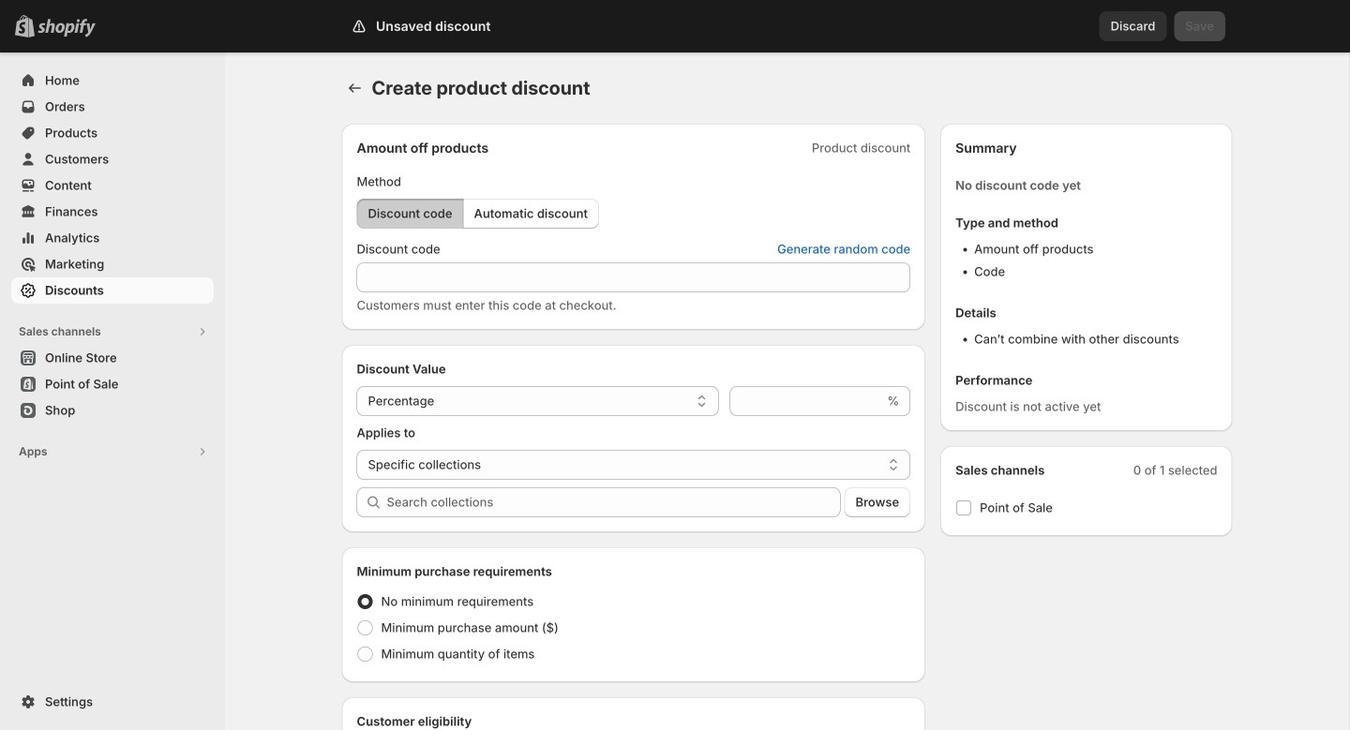 Task type: vqa. For each thing, say whether or not it's contained in the screenshot.
the rightmost Online
no



Task type: locate. For each thing, give the bounding box(es) containing it.
None text field
[[357, 263, 911, 293], [730, 386, 884, 416], [357, 263, 911, 293], [730, 386, 884, 416]]

Search collections text field
[[387, 488, 841, 518]]

shopify image
[[38, 19, 96, 37]]



